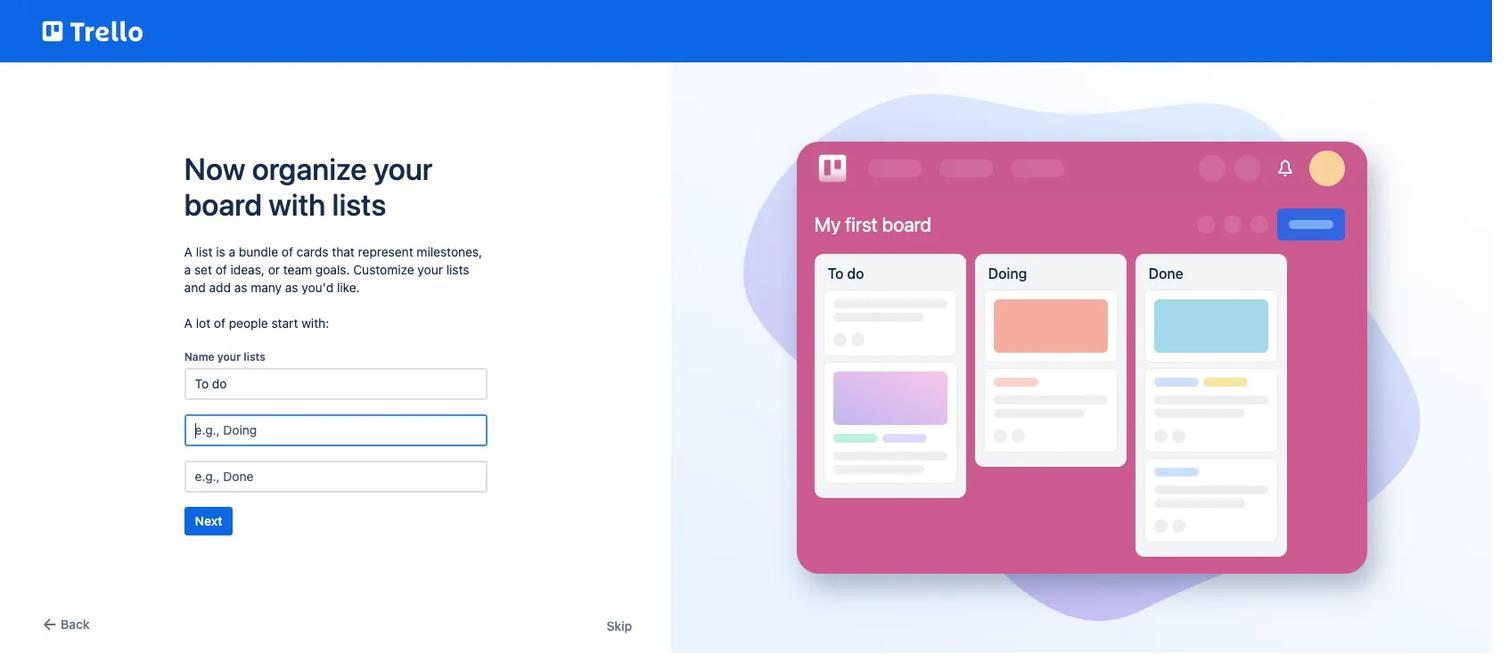 Task type: vqa. For each thing, say whether or not it's contained in the screenshot.
Invite Workspace members 'button'
no



Task type: locate. For each thing, give the bounding box(es) containing it.
your inside a list is a bundle of cards that represent milestones, a set of ideas, or team goals. customize your lists and add as many as you'd like.
[[418, 262, 443, 277]]

team
[[283, 262, 312, 277]]

organize
[[252, 151, 367, 186]]

your down milestones,
[[418, 262, 443, 277]]

done
[[1149, 265, 1183, 281]]

board right 'first'
[[882, 213, 931, 236]]

next button
[[184, 507, 233, 536]]

lists down a lot of people start with:
[[244, 350, 265, 364]]

many
[[251, 280, 282, 295]]

a list is a bundle of cards that represent milestones, a set of ideas, or team goals. customize your lists and add as many as you'd like.
[[184, 244, 482, 295]]

first
[[845, 213, 878, 236]]

a inside a list is a bundle of cards that represent milestones, a set of ideas, or team goals. customize your lists and add as many as you'd like.
[[184, 244, 192, 259]]

skip
[[606, 619, 632, 634]]

your
[[373, 151, 433, 186], [418, 262, 443, 277], [217, 350, 241, 364]]

2 a from the top
[[184, 316, 192, 331]]

board up is
[[184, 186, 262, 222]]

list
[[196, 244, 213, 259]]

0 vertical spatial a
[[184, 244, 192, 259]]

lot
[[196, 316, 210, 331]]

my
[[814, 213, 841, 236]]

0 vertical spatial a
[[229, 244, 235, 259]]

1 a from the top
[[184, 244, 192, 259]]

0 horizontal spatial as
[[234, 280, 247, 295]]

your up represent
[[373, 151, 433, 186]]

lists up that
[[332, 186, 386, 222]]

your right name
[[217, 350, 241, 364]]

a
[[184, 244, 192, 259], [184, 316, 192, 331]]

e.g., Doing text field
[[184, 414, 487, 447]]

name your lists
[[184, 350, 265, 364]]

lists
[[332, 186, 386, 222], [446, 262, 469, 277], [244, 350, 265, 364]]

you'd
[[302, 280, 333, 295]]

trello image
[[39, 11, 146, 52]]

cards
[[296, 244, 328, 259]]

a left list
[[184, 244, 192, 259]]

1 vertical spatial your
[[418, 262, 443, 277]]

0 vertical spatial your
[[373, 151, 433, 186]]

a left lot
[[184, 316, 192, 331]]

0 horizontal spatial board
[[184, 186, 262, 222]]

ideas,
[[230, 262, 265, 277]]

is
[[216, 244, 225, 259]]

board inside now organize your board with lists
[[184, 186, 262, 222]]

2 horizontal spatial lists
[[446, 262, 469, 277]]

set
[[194, 262, 212, 277]]

0 horizontal spatial a
[[184, 262, 191, 277]]

start
[[271, 316, 298, 331]]

of up team
[[281, 244, 293, 259]]

1 horizontal spatial board
[[882, 213, 931, 236]]

2 vertical spatial your
[[217, 350, 241, 364]]

1 vertical spatial a
[[184, 262, 191, 277]]

board
[[184, 186, 262, 222], [882, 213, 931, 236]]

as down 'ideas,'
[[234, 280, 247, 295]]

1 horizontal spatial lists
[[332, 186, 386, 222]]

as
[[234, 280, 247, 295], [285, 280, 298, 295]]

of right lot
[[214, 316, 225, 331]]

skip button
[[606, 618, 632, 635]]

2 vertical spatial lists
[[244, 350, 265, 364]]

a for a lot of people start with:
[[184, 316, 192, 331]]

do
[[847, 265, 864, 281]]

a right is
[[229, 244, 235, 259]]

that
[[332, 244, 355, 259]]

1 vertical spatial lists
[[446, 262, 469, 277]]

now organize your board with lists
[[184, 151, 433, 222]]

of down is
[[215, 262, 227, 277]]

0 vertical spatial of
[[281, 244, 293, 259]]

doing
[[988, 265, 1027, 281]]

a left set
[[184, 262, 191, 277]]

1 horizontal spatial a
[[229, 244, 235, 259]]

a
[[229, 244, 235, 259], [184, 262, 191, 277]]

as down team
[[285, 280, 298, 295]]

lists down milestones,
[[446, 262, 469, 277]]

0 vertical spatial lists
[[332, 186, 386, 222]]

1 horizontal spatial as
[[285, 280, 298, 295]]

of
[[281, 244, 293, 259], [215, 262, 227, 277], [214, 316, 225, 331]]

and
[[184, 280, 206, 295]]

1 vertical spatial a
[[184, 316, 192, 331]]



Task type: describe. For each thing, give the bounding box(es) containing it.
people
[[229, 316, 268, 331]]

next
[[195, 513, 222, 529]]

name
[[184, 350, 214, 364]]

represent
[[358, 244, 413, 259]]

1 vertical spatial of
[[215, 262, 227, 277]]

or
[[268, 262, 280, 277]]

customize
[[353, 262, 414, 277]]

goals.
[[315, 262, 350, 277]]

your inside now organize your board with lists
[[373, 151, 433, 186]]

with
[[268, 186, 326, 222]]

to
[[828, 265, 844, 281]]

like.
[[337, 280, 360, 295]]

bundle
[[239, 244, 278, 259]]

2 as from the left
[[285, 280, 298, 295]]

e.g., Done text field
[[184, 461, 487, 493]]

now
[[184, 151, 246, 186]]

trello image
[[814, 151, 850, 187]]

lists inside now organize your board with lists
[[332, 186, 386, 222]]

2 vertical spatial of
[[214, 316, 225, 331]]

Name your lists text field
[[184, 368, 487, 400]]

1 as from the left
[[234, 280, 247, 295]]

my first board
[[814, 213, 931, 236]]

lists inside a list is a bundle of cards that represent milestones, a set of ideas, or team goals. customize your lists and add as many as you'd like.
[[446, 262, 469, 277]]

back button
[[39, 614, 90, 635]]

a lot of people start with:
[[184, 316, 329, 331]]

back
[[61, 617, 90, 632]]

0 horizontal spatial lists
[[244, 350, 265, 364]]

with:
[[301, 316, 329, 331]]

milestones,
[[417, 244, 482, 259]]

to do
[[828, 265, 864, 281]]

a for a list is a bundle of cards that represent milestones, a set of ideas, or team goals. customize your lists and add as many as you'd like.
[[184, 244, 192, 259]]

add
[[209, 280, 231, 295]]



